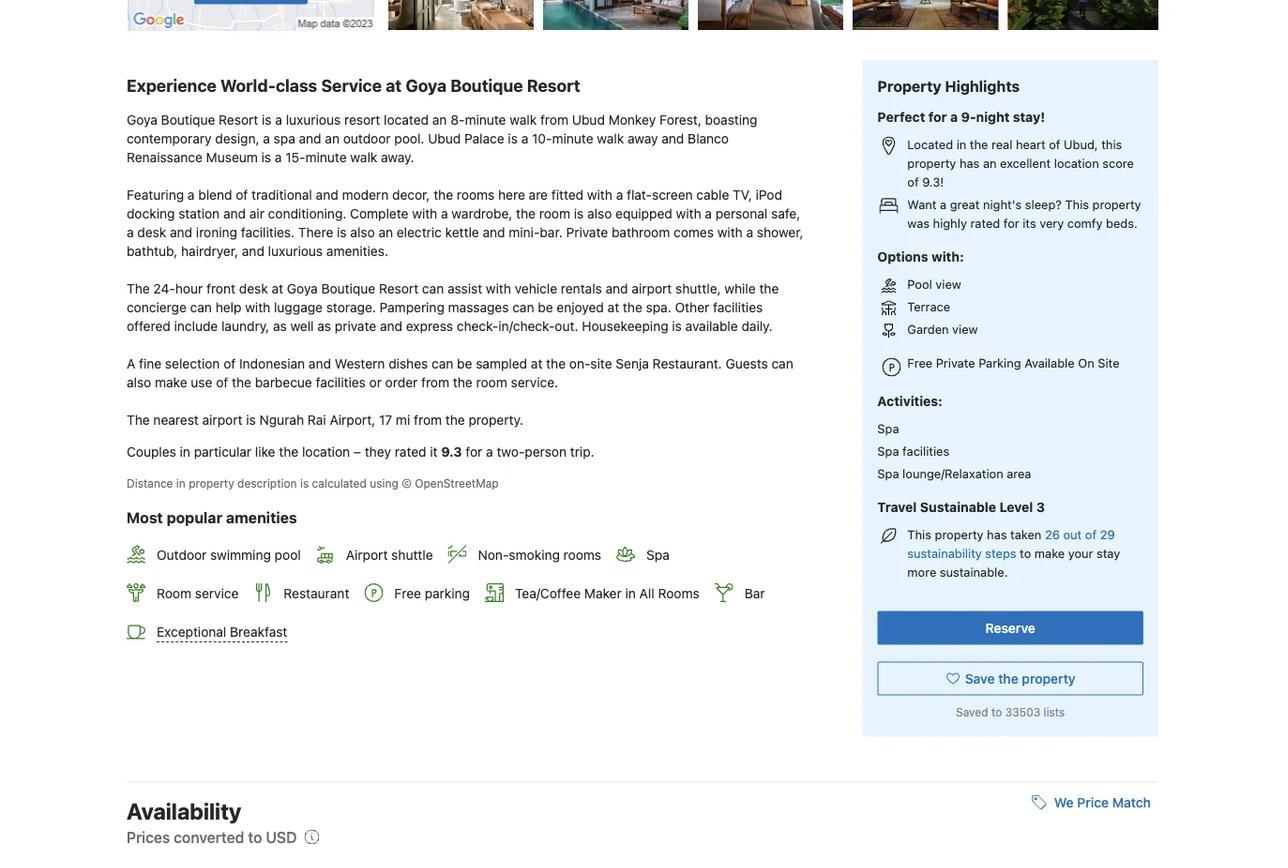 Task type: describe. For each thing, give the bounding box(es) containing it.
luggage
[[274, 300, 323, 315]]

a left two-
[[486, 444, 493, 460]]

airport,
[[330, 412, 375, 428]]

amenities
[[226, 509, 297, 527]]

ubud,
[[1064, 137, 1098, 151]]

outdoor swimming pool
[[157, 547, 301, 562]]

exceptional
[[157, 624, 226, 640]]

property inside button
[[1022, 671, 1076, 686]]

2 horizontal spatial walk
[[597, 131, 624, 146]]

the up property.
[[453, 375, 473, 390]]

0 horizontal spatial desk
[[137, 225, 166, 240]]

a down cable
[[705, 206, 712, 221]]

with:
[[931, 249, 964, 264]]

barbecue
[[255, 375, 312, 390]]

the right while
[[759, 281, 779, 297]]

located
[[907, 137, 953, 151]]

at up luggage
[[272, 281, 283, 297]]

kettle
[[445, 225, 479, 240]]

person
[[525, 444, 567, 460]]

using
[[370, 477, 398, 490]]

spa
[[274, 131, 295, 146]]

of right heart
[[1049, 137, 1060, 151]]

1 vertical spatial goya
[[127, 112, 157, 128]]

at up service. at top
[[531, 356, 543, 372]]

and right rentals
[[606, 281, 628, 297]]

is right palace
[[508, 131, 518, 146]]

featuring
[[127, 187, 184, 203]]

of inside 26 out of 29 sustainability steps
[[1085, 527, 1097, 541]]

reserve button
[[877, 611, 1143, 645]]

view for garden view
[[952, 322, 978, 336]]

openstreetmap
[[415, 477, 499, 490]]

is left calculated
[[300, 477, 309, 490]]

an down complete
[[378, 225, 393, 240]]

offered
[[127, 319, 170, 334]]

airport shuttle
[[346, 547, 433, 562]]

most popular amenities
[[127, 509, 297, 527]]

and down station
[[170, 225, 192, 240]]

0 vertical spatial boutique
[[450, 75, 523, 95]]

with up electric
[[412, 206, 437, 221]]

1 vertical spatial be
[[457, 356, 472, 372]]

help
[[215, 300, 241, 315]]

1 horizontal spatial for
[[928, 109, 947, 125]]

a up station
[[188, 187, 195, 203]]

a left 10-
[[521, 131, 528, 146]]

can right dishes
[[432, 356, 453, 372]]

with up comes
[[676, 206, 701, 221]]

amenities.
[[326, 244, 388, 259]]

can up include
[[190, 300, 212, 315]]

flat-
[[627, 187, 652, 203]]

parking
[[425, 586, 470, 601]]

monkey
[[608, 112, 656, 128]]

resort
[[344, 112, 380, 128]]

decor,
[[392, 187, 430, 203]]

a up kettle
[[441, 206, 448, 221]]

on
[[1078, 356, 1094, 370]]

want
[[907, 197, 937, 211]]

24-
[[153, 281, 175, 297]]

the right decor,
[[434, 187, 453, 203]]

1 horizontal spatial has
[[987, 527, 1007, 541]]

save
[[965, 671, 995, 686]]

this
[[1101, 137, 1122, 151]]

goya boutique resort is a luxurious resort located an 8-minute walk from ubud monkey forest, boasting contemporary design, a spa and an outdoor pool. ubud palace is a 10-minute walk away and blanco renaissance museum is a 15-minute walk away. featuring a blend of traditional and modern decor, the rooms here are fitted with a flat-screen cable tv, ipod docking station and air conditioning. complete with a wardrobe, the room is also equipped with a personal safe, a desk and ironing facilities. there is also an electric kettle and mini-bar. private bathroom comes with a shower, bathtub, hairdryer, and luxurious amenities. the 24-hour front desk at goya boutique resort can assist with vehicle rentals and airport shuttle, while the concierge can help with luggage storage. pampering massages can be enjoyed at the spa. other facilities offered include laundry, as well as private and express check-in/check-out. housekeeping is available daily. a fine selection of indonesian and western dishes can be sampled at the on-site senja restaurant. guests can also make use of the barbecue facilities or order from the room service. the nearest airport is ngurah rai airport, 17 mi from the property.
[[127, 112, 807, 428]]

0 horizontal spatial room
[[476, 375, 507, 390]]

of right blend
[[236, 187, 248, 203]]

rai
[[308, 412, 326, 428]]

daily.
[[741, 319, 773, 334]]

sustainability
[[907, 546, 982, 560]]

its
[[1023, 216, 1036, 230]]

on-
[[569, 356, 590, 372]]

mini-
[[509, 225, 540, 240]]

screen
[[652, 187, 693, 203]]

0 vertical spatial room
[[539, 206, 570, 221]]

in left all
[[625, 586, 636, 601]]

match
[[1112, 794, 1151, 810]]

and left western
[[309, 356, 331, 372]]

want a great night's sleep? this property was highly rated for its very comfy beds.
[[907, 197, 1141, 230]]

of right selection
[[223, 356, 236, 372]]

blanco
[[688, 131, 729, 146]]

tea/coffee
[[515, 586, 581, 601]]

property highlights
[[877, 78, 1020, 95]]

1 horizontal spatial resort
[[379, 281, 419, 297]]

station
[[178, 206, 220, 221]]

ipod
[[756, 187, 782, 203]]

check-
[[457, 319, 498, 334]]

a left 9-
[[950, 109, 958, 125]]

and left air at the top left of page
[[223, 206, 246, 221]]

33503
[[1005, 706, 1040, 719]]

with up 'massages' at the left
[[486, 281, 511, 297]]

0 vertical spatial luxurious
[[286, 112, 341, 128]]

a left flat-
[[616, 187, 623, 203]]

and down facilities.
[[242, 244, 264, 259]]

options
[[877, 249, 928, 264]]

1 the from the top
[[127, 281, 150, 297]]

safe,
[[771, 206, 800, 221]]

comfy
[[1067, 216, 1103, 230]]

an left outdoor
[[325, 131, 340, 146]]

include
[[174, 319, 218, 334]]

property up sustainability
[[935, 527, 984, 541]]

at up located
[[386, 75, 402, 95]]

a down the docking
[[127, 225, 134, 240]]

1 vertical spatial to
[[991, 706, 1002, 719]]

can right guests
[[772, 356, 793, 372]]

complete
[[350, 206, 408, 221]]

free parking
[[394, 586, 470, 601]]

save the property
[[965, 671, 1076, 686]]

sleep?
[[1025, 197, 1062, 211]]

0 vertical spatial from
[[540, 112, 568, 128]]

with up laundry,
[[245, 300, 270, 315]]

guests
[[726, 356, 768, 372]]

to inside to make your stay more sustainable.
[[1020, 546, 1031, 560]]

property down particular
[[189, 477, 234, 490]]

2 vertical spatial from
[[414, 412, 442, 428]]

is down world-
[[262, 112, 272, 128]]

facilities.
[[241, 225, 295, 240]]

1 horizontal spatial facilities
[[713, 300, 763, 315]]

and down pampering
[[380, 319, 402, 334]]

and up conditioning. on the top left of page
[[316, 187, 338, 203]]

1 horizontal spatial boutique
[[321, 281, 375, 297]]

service.
[[511, 375, 558, 390]]

has inside located in the real heart of ubud, this property has an excellent location score of 9.3!
[[960, 156, 980, 170]]

massages
[[448, 300, 509, 315]]

2 horizontal spatial goya
[[406, 75, 446, 95]]

taken
[[1010, 527, 1042, 541]]

property inside want a great night's sleep? this property was highly rated for its very comfy beds.
[[1092, 197, 1141, 211]]

renaissance
[[127, 150, 202, 165]]

options with:
[[877, 249, 964, 264]]

2 as from the left
[[317, 319, 331, 334]]

is down the fitted
[[574, 206, 584, 221]]

smoking
[[509, 547, 560, 562]]

can up in/check-
[[512, 300, 534, 315]]

world-
[[220, 75, 276, 95]]

for inside want a great night's sleep? this property was highly rated for its very comfy beds.
[[1004, 216, 1019, 230]]

2 the from the top
[[127, 412, 150, 428]]

a left spa
[[263, 131, 270, 146]]

here
[[498, 187, 525, 203]]

2 horizontal spatial minute
[[552, 131, 593, 146]]

with down personal
[[717, 225, 743, 240]]

comes
[[674, 225, 714, 240]]

restaurant
[[284, 586, 349, 601]]

is left 15-
[[261, 150, 271, 165]]

can up pampering
[[422, 281, 444, 297]]

rooms inside the goya boutique resort is a luxurious resort located an 8-minute walk from ubud monkey forest, boasting contemporary design, a spa and an outdoor pool. ubud palace is a 10-minute walk away and blanco renaissance museum is a 15-minute walk away. featuring a blend of traditional and modern decor, the rooms here are fitted with a flat-screen cable tv, ipod docking station and air conditioning. complete with a wardrobe, the room is also equipped with a personal safe, a desk and ironing facilities. there is also an electric kettle and mini-bar. private bathroom comes with a shower, bathtub, hairdryer, and luxurious amenities. the 24-hour front desk at goya boutique resort can assist with vehicle rentals and airport shuttle, while the concierge can help with luggage storage. pampering massages can be enjoyed at the spa. other facilities offered include laundry, as well as private and express check-in/check-out. housekeeping is available daily. a fine selection of indonesian and western dishes can be sampled at the on-site senja restaurant. guests can also make use of the barbecue facilities or order from the room service. the nearest airport is ngurah rai airport, 17 mi from the property.
[[457, 187, 495, 203]]

ironing
[[196, 225, 237, 240]]

the up mini-
[[516, 206, 536, 221]]

0 horizontal spatial walk
[[350, 150, 377, 165]]

the left the on- at the left of page
[[546, 356, 566, 372]]

design,
[[215, 131, 259, 146]]

hairdryer,
[[181, 244, 238, 259]]

price
[[1077, 794, 1109, 810]]

all
[[639, 586, 654, 601]]

0 horizontal spatial boutique
[[161, 112, 215, 128]]

private
[[335, 319, 376, 334]]

2 horizontal spatial resort
[[527, 75, 580, 95]]

wardrobe,
[[452, 206, 512, 221]]

exceptional breakfast
[[157, 624, 287, 640]]

outdoor
[[343, 131, 391, 146]]

0 horizontal spatial location
[[302, 444, 350, 460]]

make inside to make your stay more sustainable.
[[1034, 546, 1065, 560]]

the inside button
[[998, 671, 1018, 686]]

activities:
[[877, 393, 943, 408]]

1 horizontal spatial rooms
[[563, 547, 601, 562]]

very
[[1040, 216, 1064, 230]]

traditional
[[251, 187, 312, 203]]

room service
[[157, 586, 239, 601]]

rentals
[[561, 281, 602, 297]]

couples in particular like the location – they rated it 9.3 for a two-person trip.
[[127, 444, 594, 460]]

a down personal
[[746, 225, 753, 240]]



Task type: vqa. For each thing, say whether or not it's contained in the screenshot.
North on the top left of the page
no



Task type: locate. For each thing, give the bounding box(es) containing it.
goya up contemporary
[[127, 112, 157, 128]]

private inside the goya boutique resort is a luxurious resort located an 8-minute walk from ubud monkey forest, boasting contemporary design, a spa and an outdoor pool. ubud palace is a 10-minute walk away and blanco renaissance museum is a 15-minute walk away. featuring a blend of traditional and modern decor, the rooms here are fitted with a flat-screen cable tv, ipod docking station and air conditioning. complete with a wardrobe, the room is also equipped with a personal safe, a desk and ironing facilities. there is also an electric kettle and mini-bar. private bathroom comes with a shower, bathtub, hairdryer, and luxurious amenities. the 24-hour front desk at goya boutique resort can assist with vehicle rentals and airport shuttle, while the concierge can help with luggage storage. pampering massages can be enjoyed at the spa. other facilities offered include laundry, as well as private and express check-in/check-out. housekeeping is available daily. a fine selection of indonesian and western dishes can be sampled at the on-site senja restaurant. guests can also make use of the barbecue facilities or order from the room service. the nearest airport is ngurah rai airport, 17 mi from the property.
[[566, 225, 608, 240]]

is up 'amenities.'
[[337, 225, 347, 240]]

0 horizontal spatial be
[[457, 356, 472, 372]]

0 horizontal spatial as
[[273, 319, 287, 334]]

walk down monkey
[[597, 131, 624, 146]]

at up housekeeping
[[607, 300, 619, 315]]

stay!
[[1013, 109, 1045, 125]]

1 horizontal spatial desk
[[239, 281, 268, 297]]

1 horizontal spatial goya
[[287, 281, 318, 297]]

rooms
[[457, 187, 495, 203], [563, 547, 601, 562]]

the left 24-
[[127, 281, 150, 297]]

rooms
[[658, 586, 699, 601]]

the down indonesian
[[232, 375, 251, 390]]

assist
[[447, 281, 482, 297]]

sampled
[[476, 356, 527, 372]]

1 horizontal spatial private
[[936, 356, 975, 370]]

rated down night's
[[970, 216, 1000, 230]]

the right the like
[[279, 444, 298, 460]]

walk down outdoor
[[350, 150, 377, 165]]

perfect
[[877, 109, 925, 125]]

with right the fitted
[[587, 187, 612, 203]]

personal
[[715, 206, 768, 221]]

distance in property description is calculated using © openstreetmap
[[127, 477, 499, 490]]

facilities inside the spa spa facilities spa lounge/relaxation area
[[902, 444, 949, 458]]

2 vertical spatial resort
[[379, 281, 419, 297]]

terrace
[[907, 300, 950, 314]]

1 horizontal spatial this
[[1065, 197, 1089, 211]]

shuttle,
[[676, 281, 721, 297]]

1 vertical spatial this
[[907, 527, 931, 541]]

an inside located in the real heart of ubud, this property has an excellent location score of 9.3!
[[983, 156, 997, 170]]

airport up spa.
[[632, 281, 672, 297]]

property up "beds."
[[1092, 197, 1141, 211]]

0 horizontal spatial to
[[991, 706, 1002, 719]]

be down vehicle
[[538, 300, 553, 315]]

1 vertical spatial minute
[[552, 131, 593, 146]]

1 horizontal spatial airport
[[632, 281, 672, 297]]

1 vertical spatial rooms
[[563, 547, 601, 562]]

0 vertical spatial facilities
[[713, 300, 763, 315]]

goya
[[406, 75, 446, 95], [127, 112, 157, 128], [287, 281, 318, 297]]

also down a
[[127, 375, 151, 390]]

popular
[[167, 509, 222, 527]]

location down ubud,
[[1054, 156, 1099, 170]]

1 vertical spatial room
[[476, 375, 507, 390]]

a up spa
[[275, 112, 282, 128]]

location inside located in the real heart of ubud, this property has an excellent location score of 9.3!
[[1054, 156, 1099, 170]]

1 vertical spatial location
[[302, 444, 350, 460]]

0 horizontal spatial free
[[394, 586, 421, 601]]

0 vertical spatial rated
[[970, 216, 1000, 230]]

minute up palace
[[465, 112, 506, 128]]

make inside the goya boutique resort is a luxurious resort located an 8-minute walk from ubud monkey forest, boasting contemporary design, a spa and an outdoor pool. ubud palace is a 10-minute walk away and blanco renaissance museum is a 15-minute walk away. featuring a blend of traditional and modern decor, the rooms here are fitted with a flat-screen cable tv, ipod docking station and air conditioning. complete with a wardrobe, the room is also equipped with a personal safe, a desk and ironing facilities. there is also an electric kettle and mini-bar. private bathroom comes with a shower, bathtub, hairdryer, and luxurious amenities. the 24-hour front desk at goya boutique resort can assist with vehicle rentals and airport shuttle, while the concierge can help with luggage storage. pampering massages can be enjoyed at the spa. other facilities offered include laundry, as well as private and express check-in/check-out. housekeeping is available daily. a fine selection of indonesian and western dishes can be sampled at the on-site senja restaurant. guests can also make use of the barbecue facilities or order from the room service. the nearest airport is ngurah rai airport, 17 mi from the property.
[[155, 375, 187, 390]]

located in the real heart of ubud, this property has an excellent location score of 9.3!
[[907, 137, 1134, 189]]

saved to 33503 lists
[[956, 706, 1065, 719]]

1 vertical spatial for
[[1004, 216, 1019, 230]]

17
[[379, 412, 392, 428]]

minute down outdoor
[[305, 150, 347, 165]]

has up steps
[[987, 527, 1007, 541]]

make down fine
[[155, 375, 187, 390]]

2 vertical spatial also
[[127, 375, 151, 390]]

and down the forest,
[[662, 131, 684, 146]]

has up great at the top right of the page
[[960, 156, 980, 170]]

tea/coffee maker in all rooms
[[515, 586, 699, 601]]

particular
[[194, 444, 251, 460]]

0 vertical spatial resort
[[527, 75, 580, 95]]

0 horizontal spatial has
[[960, 156, 980, 170]]

a inside want a great night's sleep? this property was highly rated for its very comfy beds.
[[940, 197, 947, 211]]

in for located
[[956, 137, 966, 151]]

ubud left monkey
[[572, 112, 605, 128]]

9.3
[[441, 444, 462, 460]]

property up 9.3!
[[907, 156, 956, 170]]

2 vertical spatial for
[[466, 444, 482, 460]]

1 vertical spatial also
[[350, 225, 375, 240]]

spa.
[[646, 300, 671, 315]]

0 horizontal spatial resort
[[219, 112, 258, 128]]

night
[[976, 109, 1010, 125]]

to down taken
[[1020, 546, 1031, 560]]

and up 15-
[[299, 131, 321, 146]]

1 horizontal spatial room
[[539, 206, 570, 221]]

resort up pampering
[[379, 281, 419, 297]]

heart
[[1016, 137, 1046, 151]]

also left equipped
[[587, 206, 612, 221]]

0 vertical spatial desk
[[137, 225, 166, 240]]

as left well
[[273, 319, 287, 334]]

fine
[[139, 356, 161, 372]]

in for distance
[[176, 477, 186, 490]]

©
[[402, 477, 412, 490]]

to right saved
[[991, 706, 1002, 719]]

1 vertical spatial airport
[[202, 412, 242, 428]]

non-smoking rooms
[[478, 547, 601, 562]]

9-
[[961, 109, 976, 125]]

contemporary
[[127, 131, 212, 146]]

1 vertical spatial the
[[127, 412, 150, 428]]

score
[[1102, 156, 1134, 170]]

0 horizontal spatial ubud
[[428, 131, 461, 146]]

10-
[[532, 131, 552, 146]]

0 vertical spatial be
[[538, 300, 553, 315]]

also up 'amenities.'
[[350, 225, 375, 240]]

1 as from the left
[[273, 319, 287, 334]]

senja
[[616, 356, 649, 372]]

your
[[1068, 546, 1093, 560]]

free for free private parking available on site
[[907, 356, 933, 370]]

0 horizontal spatial rated
[[395, 444, 426, 460]]

resort up the design,
[[219, 112, 258, 128]]

1 horizontal spatial as
[[317, 319, 331, 334]]

fitted
[[551, 187, 584, 203]]

1 horizontal spatial walk
[[510, 112, 537, 128]]

1 vertical spatial desk
[[239, 281, 268, 297]]

view down with:
[[936, 277, 961, 291]]

property up lists
[[1022, 671, 1076, 686]]

modern
[[342, 187, 389, 203]]

it
[[430, 444, 438, 460]]

2 vertical spatial minute
[[305, 150, 347, 165]]

0 vertical spatial minute
[[465, 112, 506, 128]]

of right use on the top left of page
[[216, 375, 228, 390]]

sustainable
[[920, 499, 996, 514]]

we price match
[[1054, 794, 1151, 810]]

0 horizontal spatial goya
[[127, 112, 157, 128]]

0 vertical spatial the
[[127, 281, 150, 297]]

travel sustainable level  3
[[877, 499, 1045, 514]]

reserve
[[985, 620, 1035, 635]]

room up bar.
[[539, 206, 570, 221]]

an
[[432, 112, 447, 128], [325, 131, 340, 146], [983, 156, 997, 170], [378, 225, 393, 240]]

0 vertical spatial free
[[907, 356, 933, 370]]

0 vertical spatial make
[[155, 375, 187, 390]]

room
[[157, 586, 191, 601]]

0 vertical spatial rooms
[[457, 187, 495, 203]]

the right save
[[998, 671, 1018, 686]]

2 horizontal spatial for
[[1004, 216, 1019, 230]]

highly
[[933, 216, 967, 230]]

with
[[587, 187, 612, 203], [412, 206, 437, 221], [676, 206, 701, 221], [717, 225, 743, 240], [486, 281, 511, 297], [245, 300, 270, 315]]

enjoyed
[[557, 300, 604, 315]]

resort
[[527, 75, 580, 95], [219, 112, 258, 128], [379, 281, 419, 297]]

spa spa facilities spa lounge/relaxation area
[[877, 421, 1031, 480]]

the up housekeeping
[[623, 300, 642, 315]]

rooms up wardrobe,
[[457, 187, 495, 203]]

0 vertical spatial to
[[1020, 546, 1031, 560]]

western
[[335, 356, 385, 372]]

maker
[[584, 586, 622, 601]]

1 vertical spatial private
[[936, 356, 975, 370]]

0 horizontal spatial facilities
[[316, 375, 366, 390]]

of left the 29
[[1085, 527, 1097, 541]]

spa
[[877, 421, 899, 435], [877, 444, 899, 458], [877, 466, 899, 480], [646, 547, 670, 562]]

palace
[[464, 131, 504, 146]]

airport up particular
[[202, 412, 242, 428]]

a left 15-
[[275, 150, 282, 165]]

breakfast
[[230, 624, 287, 640]]

0 vertical spatial location
[[1054, 156, 1099, 170]]

pool.
[[394, 131, 424, 146]]

luxurious down there
[[268, 244, 323, 259]]

1 vertical spatial view
[[952, 322, 978, 336]]

more
[[907, 565, 936, 579]]

1 vertical spatial walk
[[597, 131, 624, 146]]

an left 8-
[[432, 112, 447, 128]]

this inside want a great night's sleep? this property was highly rated for its very comfy beds.
[[1065, 197, 1089, 211]]

1 vertical spatial boutique
[[161, 112, 215, 128]]

0 horizontal spatial minute
[[305, 150, 347, 165]]

is down other
[[672, 319, 682, 334]]

resort up 10-
[[527, 75, 580, 95]]

1 vertical spatial ubud
[[428, 131, 461, 146]]

well
[[290, 319, 314, 334]]

2 vertical spatial goya
[[287, 281, 318, 297]]

from up 10-
[[540, 112, 568, 128]]

couples
[[127, 444, 176, 460]]

0 vertical spatial ubud
[[572, 112, 605, 128]]

2 vertical spatial walk
[[350, 150, 377, 165]]

rated inside want a great night's sleep? this property was highly rated for its very comfy beds.
[[970, 216, 1000, 230]]

1 vertical spatial has
[[987, 527, 1007, 541]]

the
[[970, 137, 988, 151], [434, 187, 453, 203], [516, 206, 536, 221], [759, 281, 779, 297], [623, 300, 642, 315], [546, 356, 566, 372], [232, 375, 251, 390], [453, 375, 473, 390], [445, 412, 465, 428], [279, 444, 298, 460], [998, 671, 1018, 686]]

and down wardrobe,
[[483, 225, 505, 240]]

for left its
[[1004, 216, 1019, 230]]

a
[[127, 356, 135, 372]]

free down shuttle
[[394, 586, 421, 601]]

shower,
[[757, 225, 803, 240]]

desk up "bathtub," in the left of the page
[[137, 225, 166, 240]]

the left the real on the top right of the page
[[970, 137, 988, 151]]

0 vertical spatial walk
[[510, 112, 537, 128]]

restaurant.
[[653, 356, 722, 372]]

walk
[[510, 112, 537, 128], [597, 131, 624, 146], [350, 150, 377, 165]]

0 horizontal spatial for
[[466, 444, 482, 460]]

site
[[590, 356, 612, 372]]

0 vertical spatial also
[[587, 206, 612, 221]]

3
[[1036, 499, 1045, 514]]

the inside located in the real heart of ubud, this property has an excellent location score of 9.3!
[[970, 137, 988, 151]]

view for pool view
[[936, 277, 961, 291]]

in for couples
[[180, 444, 190, 460]]

ngurah
[[259, 412, 304, 428]]

2 horizontal spatial also
[[587, 206, 612, 221]]

property inside located in the real heart of ubud, this property has an excellent location score of 9.3!
[[907, 156, 956, 170]]

26
[[1045, 527, 1060, 541]]

0 vertical spatial view
[[936, 277, 961, 291]]

availability
[[127, 798, 241, 824]]

luxurious
[[286, 112, 341, 128], [268, 244, 323, 259]]

1 vertical spatial luxurious
[[268, 244, 323, 259]]

0 horizontal spatial also
[[127, 375, 151, 390]]

0 vertical spatial private
[[566, 225, 608, 240]]

for
[[928, 109, 947, 125], [1004, 216, 1019, 230], [466, 444, 482, 460]]

free for free parking
[[394, 586, 421, 601]]

1 vertical spatial make
[[1034, 546, 1065, 560]]

of left 9.3!
[[907, 175, 919, 189]]

0 horizontal spatial rooms
[[457, 187, 495, 203]]

garden view
[[907, 322, 978, 336]]

facilities down while
[[713, 300, 763, 315]]

experience
[[127, 75, 216, 95]]

0 horizontal spatial private
[[566, 225, 608, 240]]

1 horizontal spatial rated
[[970, 216, 1000, 230]]

0 vertical spatial goya
[[406, 75, 446, 95]]

boutique up "storage." on the top left of page
[[321, 281, 375, 297]]

desk up the help
[[239, 281, 268, 297]]

0 vertical spatial for
[[928, 109, 947, 125]]

2 horizontal spatial boutique
[[450, 75, 523, 95]]

1 vertical spatial resort
[[219, 112, 258, 128]]

1 horizontal spatial to
[[1020, 546, 1031, 560]]

1 vertical spatial facilities
[[316, 375, 366, 390]]

1 vertical spatial from
[[421, 375, 449, 390]]

perfect for a 9-night stay!
[[877, 109, 1045, 125]]

–
[[354, 444, 361, 460]]

in down nearest
[[180, 444, 190, 460]]

make
[[155, 375, 187, 390], [1034, 546, 1065, 560]]

0 vertical spatial has
[[960, 156, 980, 170]]

be left the sampled on the left of the page
[[457, 356, 472, 372]]

in inside located in the real heart of ubud, this property has an excellent location score of 9.3!
[[956, 137, 966, 151]]

facilities
[[713, 300, 763, 315], [316, 375, 366, 390], [902, 444, 949, 458]]

0 horizontal spatial airport
[[202, 412, 242, 428]]

0 vertical spatial this
[[1065, 197, 1089, 211]]

storage.
[[326, 300, 376, 315]]

the up 9.3
[[445, 412, 465, 428]]

is left ngurah
[[246, 412, 256, 428]]

1 horizontal spatial location
[[1054, 156, 1099, 170]]

for right 9.3
[[466, 444, 482, 460]]

1 horizontal spatial ubud
[[572, 112, 605, 128]]

1 horizontal spatial free
[[907, 356, 933, 370]]

0 horizontal spatial this
[[907, 527, 931, 541]]

view right garden
[[952, 322, 978, 336]]

goya up luggage
[[287, 281, 318, 297]]

has
[[960, 156, 980, 170], [987, 527, 1007, 541]]

parking
[[979, 356, 1021, 370]]

a up highly
[[940, 197, 947, 211]]

as right well
[[317, 319, 331, 334]]

room down the sampled on the left of the page
[[476, 375, 507, 390]]

order
[[385, 375, 418, 390]]

1 horizontal spatial also
[[350, 225, 375, 240]]

boutique up contemporary
[[161, 112, 215, 128]]

pool
[[275, 547, 301, 562]]

to make your stay more sustainable.
[[907, 546, 1120, 579]]

1 vertical spatial rated
[[395, 444, 426, 460]]

from down dishes
[[421, 375, 449, 390]]

boutique up 8-
[[450, 75, 523, 95]]

1 horizontal spatial minute
[[465, 112, 506, 128]]

pampering
[[380, 300, 444, 315]]

they
[[365, 444, 391, 460]]

for up located
[[928, 109, 947, 125]]



